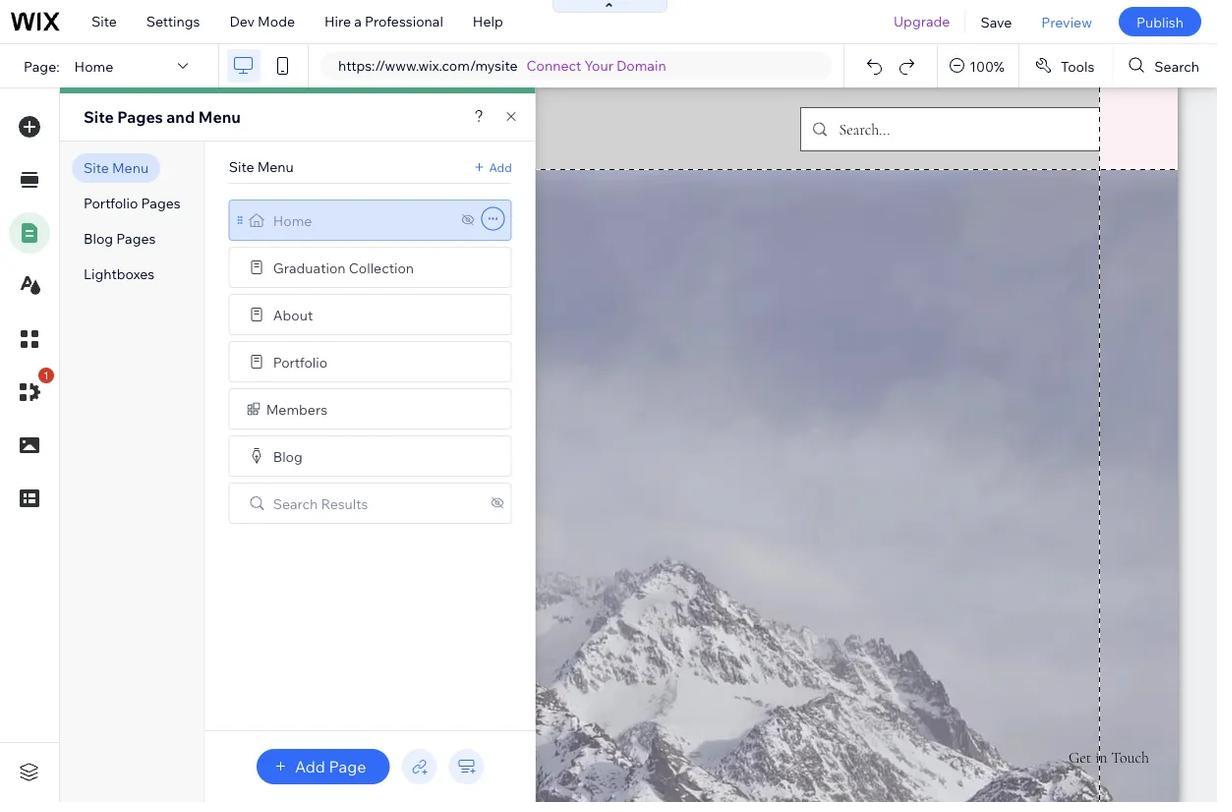 Task type: locate. For each thing, give the bounding box(es) containing it.
home
[[74, 57, 113, 75], [273, 212, 312, 229]]

your
[[585, 57, 614, 74]]

publish
[[1137, 13, 1184, 30]]

portfolio pages
[[84, 195, 181, 212]]

0 horizontal spatial home
[[74, 57, 113, 75]]

pages down portfolio pages
[[116, 230, 156, 247]]

1 vertical spatial pages
[[141, 195, 181, 212]]

pages for blog
[[116, 230, 156, 247]]

2 vertical spatial pages
[[116, 230, 156, 247]]

preview button
[[1027, 0, 1108, 43]]

https://www.wix.com/mysite
[[338, 57, 518, 74]]

search for search
[[1155, 57, 1200, 75]]

pages left and
[[117, 107, 163, 127]]

0 vertical spatial search
[[1155, 57, 1200, 75]]

1 vertical spatial portfolio
[[273, 353, 328, 371]]

0 horizontal spatial search
[[273, 495, 318, 512]]

tools button
[[1020, 44, 1113, 88]]

site pages and menu
[[84, 107, 241, 127]]

search left results
[[273, 495, 318, 512]]

domain
[[617, 57, 667, 74]]

help
[[473, 13, 503, 30]]

home up graduation
[[273, 212, 312, 229]]

add page button
[[257, 750, 390, 785]]

0 vertical spatial blog
[[84, 230, 113, 247]]

1 vertical spatial add
[[295, 758, 326, 777]]

0 vertical spatial home
[[74, 57, 113, 75]]

0 horizontal spatial site menu
[[84, 159, 149, 177]]

site left settings
[[91, 13, 117, 30]]

100% button
[[939, 44, 1019, 88]]

portfolio up blog pages
[[84, 195, 138, 212]]

save button
[[966, 0, 1027, 43]]

dev mode
[[230, 13, 295, 30]]

pages up blog pages
[[141, 195, 181, 212]]

search inside search button
[[1155, 57, 1200, 75]]

blog down the members on the left
[[273, 448, 303, 465]]

blog up lightboxes
[[84, 230, 113, 247]]

search for search results
[[273, 495, 318, 512]]

1 horizontal spatial home
[[273, 212, 312, 229]]

1 vertical spatial blog
[[273, 448, 303, 465]]

0 vertical spatial pages
[[117, 107, 163, 127]]

blog for blog pages
[[84, 230, 113, 247]]

search down publish
[[1155, 57, 1200, 75]]

tools
[[1061, 57, 1095, 75]]

1 horizontal spatial menu
[[199, 107, 241, 127]]

add
[[489, 160, 512, 175], [295, 758, 326, 777]]

search results
[[273, 495, 368, 512]]

and
[[167, 107, 195, 127]]

0 vertical spatial portfolio
[[84, 195, 138, 212]]

site menu
[[229, 158, 294, 176], [84, 159, 149, 177]]

blog pages
[[84, 230, 156, 247]]

portfolio up the members on the left
[[273, 353, 328, 371]]

pages
[[117, 107, 163, 127], [141, 195, 181, 212], [116, 230, 156, 247]]

about
[[273, 306, 313, 323]]

preview
[[1042, 13, 1093, 30]]

1 vertical spatial home
[[273, 212, 312, 229]]

1 horizontal spatial site menu
[[229, 158, 294, 176]]

menu
[[199, 107, 241, 127], [257, 158, 294, 176], [112, 159, 149, 177]]

site
[[91, 13, 117, 30], [84, 107, 114, 127], [229, 158, 254, 176], [84, 159, 109, 177]]

add page
[[295, 758, 366, 777]]

home up site pages and menu
[[74, 57, 113, 75]]

0 horizontal spatial blog
[[84, 230, 113, 247]]

site down site pages and menu
[[229, 158, 254, 176]]

1 horizontal spatial portfolio
[[273, 353, 328, 371]]

blog for blog
[[273, 448, 303, 465]]

0 horizontal spatial menu
[[112, 159, 149, 177]]

search
[[1155, 57, 1200, 75], [273, 495, 318, 512]]

search button
[[1114, 44, 1218, 88]]

0 horizontal spatial portfolio
[[84, 195, 138, 212]]

1 button
[[9, 368, 54, 413]]

page
[[329, 758, 366, 777]]

1 horizontal spatial search
[[1155, 57, 1200, 75]]

0 horizontal spatial add
[[295, 758, 326, 777]]

blog
[[84, 230, 113, 247], [273, 448, 303, 465]]

1 horizontal spatial add
[[489, 160, 512, 175]]

1 vertical spatial search
[[273, 495, 318, 512]]

0 vertical spatial add
[[489, 160, 512, 175]]

add inside button
[[295, 758, 326, 777]]

portfolio
[[84, 195, 138, 212], [273, 353, 328, 371]]

1 horizontal spatial blog
[[273, 448, 303, 465]]

add for add
[[489, 160, 512, 175]]



Task type: describe. For each thing, give the bounding box(es) containing it.
a
[[354, 13, 362, 30]]

dev
[[230, 13, 255, 30]]

pages for portfolio
[[141, 195, 181, 212]]

settings
[[146, 13, 200, 30]]

upgrade
[[894, 13, 951, 30]]

site left and
[[84, 107, 114, 127]]

hire a professional
[[325, 13, 444, 30]]

professional
[[365, 13, 444, 30]]

add for add page
[[295, 758, 326, 777]]

pages for site
[[117, 107, 163, 127]]

mode
[[258, 13, 295, 30]]

https://www.wix.com/mysite connect your domain
[[338, 57, 667, 74]]

publish button
[[1119, 7, 1202, 36]]

hire
[[325, 13, 351, 30]]

portfolio for portfolio
[[273, 353, 328, 371]]

graduation
[[273, 259, 346, 276]]

results
[[321, 495, 368, 512]]

collection
[[349, 259, 414, 276]]

lightboxes
[[84, 266, 155, 283]]

site up portfolio pages
[[84, 159, 109, 177]]

connect
[[527, 57, 582, 74]]

graduation collection
[[273, 259, 414, 276]]

2 horizontal spatial menu
[[257, 158, 294, 176]]

100%
[[970, 57, 1005, 75]]

members
[[266, 401, 328, 418]]

1
[[43, 369, 49, 382]]

portfolio for portfolio pages
[[84, 195, 138, 212]]

save
[[981, 13, 1013, 30]]



Task type: vqa. For each thing, say whether or not it's contained in the screenshot.
'Change Theme'
no



